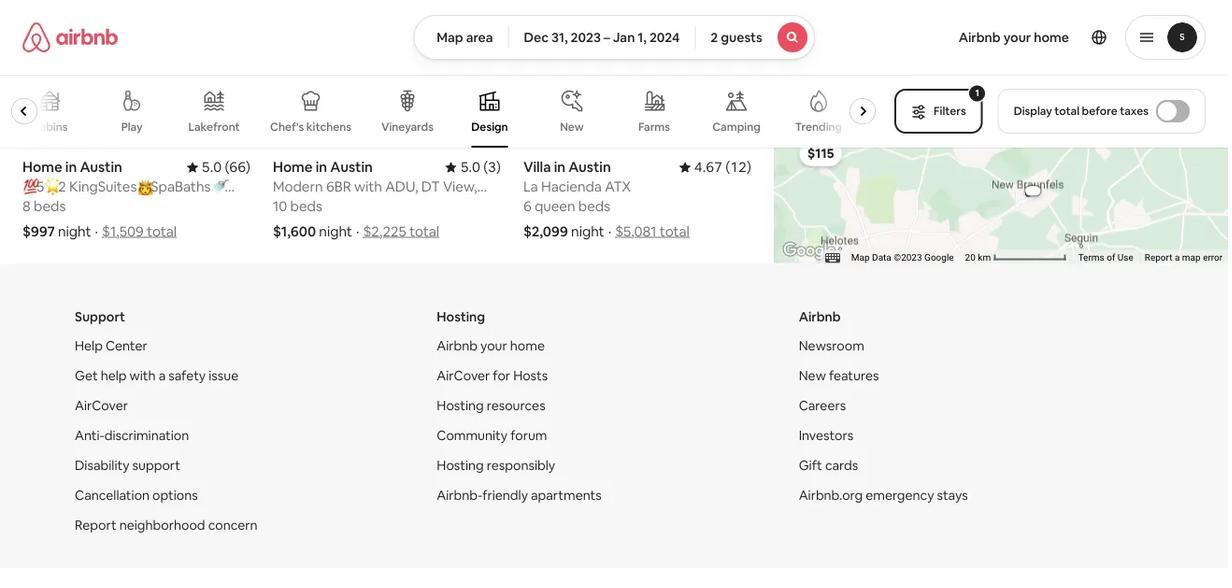 Task type: vqa. For each thing, say whether or not it's contained in the screenshot.
like
no



Task type: describe. For each thing, give the bounding box(es) containing it.
1,
[[638, 29, 647, 46]]

forum
[[511, 427, 547, 444]]

$2,099
[[523, 222, 568, 241]]

night for 10 beds
[[319, 222, 352, 241]]

filters button
[[895, 89, 983, 134]]

5.0 (66)
[[202, 158, 250, 176]]

1 vertical spatial airbnb your home
[[437, 337, 545, 354]]

report neighborhood concern link
[[75, 517, 258, 533]]

report a map error
[[1145, 251, 1223, 263]]

$2,225
[[363, 222, 406, 241]]

before
[[1082, 104, 1118, 118]]

4.67 out of 5 average rating,  12 reviews image
[[679, 158, 751, 176]]

map area
[[437, 29, 493, 46]]

new for new features
[[799, 367, 826, 384]]

2 guests button
[[695, 15, 815, 60]]

disability support
[[75, 457, 180, 473]]

none search field containing map area
[[413, 15, 815, 60]]

2
[[711, 29, 718, 46]]

map
[[1182, 251, 1201, 263]]

center
[[106, 337, 147, 354]]

map for map data ©2023 google
[[851, 251, 870, 263]]

support
[[75, 308, 125, 325]]

community
[[437, 427, 508, 444]]

apartments
[[531, 487, 602, 503]]

help center
[[75, 337, 147, 354]]

anti-discrimination
[[75, 427, 189, 444]]

farms
[[638, 120, 670, 134]]

investors
[[799, 427, 854, 444]]

disability
[[75, 457, 129, 473]]

map data ©2023 google
[[851, 251, 954, 263]]

total inside 10 beds $1,600 night · $2,225 total
[[409, 222, 439, 241]]

4.67 (12)
[[694, 158, 751, 176]]

filters
[[934, 104, 966, 118]]

airbnb.org emergency stays
[[799, 487, 968, 503]]

vineyards
[[381, 120, 434, 134]]

(12)
[[726, 158, 751, 176]]

la
[[523, 178, 538, 196]]

$184 button
[[1058, 85, 1104, 112]]

investors link
[[799, 427, 854, 444]]

cancellation options
[[75, 487, 198, 503]]

aircover for hosts
[[437, 367, 548, 384]]

cancellation options link
[[75, 487, 198, 503]]

10 beds $1,600 night · $2,225 total
[[273, 197, 439, 241]]

terms of use link
[[1078, 251, 1134, 263]]

aircover link
[[75, 397, 128, 414]]

villa in austin la hacienda atx 6 queen beds $2,099 night · $5,081 total
[[523, 158, 690, 241]]

queen
[[535, 197, 575, 215]]

$115 button
[[799, 140, 843, 167]]

design
[[472, 120, 508, 134]]

support
[[132, 457, 180, 473]]

km
[[978, 251, 991, 263]]

beds inside villa in austin la hacienda atx 6 queen beds $2,099 night · $5,081 total
[[578, 197, 611, 215]]

discrimination
[[104, 427, 189, 444]]

options
[[152, 487, 198, 503]]

keyboard shortcuts image
[[825, 253, 840, 263]]

display
[[1014, 104, 1052, 118]]

in for 8 beds
[[65, 158, 77, 176]]

gift cards
[[799, 457, 858, 473]]

careers link
[[799, 397, 846, 414]]

$997
[[22, 222, 55, 241]]

5.0 for 5.0 (66)
[[202, 158, 222, 176]]

1 vertical spatial your
[[481, 337, 507, 354]]

home in austin for 10 beds
[[273, 158, 373, 176]]

report for report neighborhood concern
[[75, 517, 117, 533]]

terms of use
[[1078, 251, 1134, 263]]

night inside villa in austin la hacienda atx 6 queen beds $2,099 night · $5,081 total
[[571, 222, 605, 241]]

help
[[75, 337, 103, 354]]

austin for 8 beds
[[80, 158, 122, 176]]

get help with a safety issue
[[75, 367, 239, 384]]

(66)
[[225, 158, 250, 176]]

profile element
[[837, 0, 1206, 75]]

airbnb inside profile element
[[959, 29, 1001, 46]]

airbnb-
[[437, 487, 483, 503]]

resources
[[487, 397, 546, 414]]

· for $1,509 total
[[95, 222, 98, 241]]

$5,081 total button
[[615, 222, 690, 241]]

8 beds $997 night · $1,509 total
[[22, 197, 177, 241]]

total inside villa in austin la hacienda atx 6 queen beds $2,099 night · $5,081 total
[[660, 222, 690, 241]]

$1,600
[[273, 222, 316, 241]]

chef's kitchens
[[270, 120, 351, 134]]

beds for $1,600
[[290, 197, 322, 215]]

0 horizontal spatial airbnb
[[437, 337, 478, 354]]

home for 10
[[273, 158, 313, 176]]

data
[[872, 251, 891, 263]]

1 vertical spatial a
[[159, 367, 166, 384]]

of
[[1107, 251, 1115, 263]]

1 vertical spatial airbnb
[[799, 308, 841, 325]]

gift cards link
[[799, 457, 858, 473]]

guests
[[721, 29, 763, 46]]

–
[[604, 29, 610, 46]]

airbnb.org
[[799, 487, 863, 503]]

atx
[[605, 178, 631, 196]]

$115
[[808, 145, 834, 162]]

aircover for aircover link
[[75, 397, 128, 414]]

new features link
[[799, 367, 879, 384]]



Task type: locate. For each thing, give the bounding box(es) containing it.
airbnb up 'newsroom' link
[[799, 308, 841, 325]]

2 5.0 from the left
[[461, 158, 481, 176]]

new for new
[[560, 120, 584, 134]]

0 vertical spatial airbnb your home link
[[948, 18, 1081, 57]]

1 vertical spatial report
[[75, 517, 117, 533]]

beds for $997
[[34, 197, 66, 215]]

1 horizontal spatial aircover
[[437, 367, 490, 384]]

total right $5,081
[[660, 222, 690, 241]]

0 vertical spatial airbnb
[[959, 29, 1001, 46]]

total left before
[[1055, 104, 1080, 118]]

total inside button
[[1055, 104, 1080, 118]]

airbnb your home up aircover for hosts
[[437, 337, 545, 354]]

total inside 8 beds $997 night · $1,509 total
[[147, 222, 177, 241]]

hosting for hosting
[[437, 308, 485, 325]]

features
[[829, 367, 879, 384]]

beds right the 8
[[34, 197, 66, 215]]

hosting up aircover for hosts
[[437, 308, 485, 325]]

hosting for hosting responsibly
[[437, 457, 484, 473]]

5.0 (3)
[[461, 158, 501, 176]]

5.0 left (3)
[[461, 158, 481, 176]]

airbnb your home inside profile element
[[959, 29, 1069, 46]]

austin down kitchens
[[330, 158, 373, 176]]

0 vertical spatial your
[[1004, 29, 1031, 46]]

20 km
[[965, 251, 993, 263]]

4.67
[[694, 158, 723, 176]]

2 horizontal spatial ·
[[608, 222, 612, 241]]

home down cabins
[[22, 158, 62, 176]]

in for 10 beds
[[316, 158, 327, 176]]

1 horizontal spatial home
[[273, 158, 313, 176]]

1 horizontal spatial home in austin
[[273, 158, 373, 176]]

0 vertical spatial aircover
[[437, 367, 490, 384]]

home for 8
[[22, 158, 62, 176]]

· left $2,225
[[356, 222, 359, 241]]

beds inside 8 beds $997 night · $1,509 total
[[34, 197, 66, 215]]

get help with a safety issue link
[[75, 367, 239, 384]]

home in austin down kitchens
[[273, 158, 373, 176]]

1 home from the left
[[22, 158, 62, 176]]

1 vertical spatial hosting
[[437, 397, 484, 414]]

· for $2,225 total
[[356, 222, 359, 241]]

airbnb up aircover for hosts
[[437, 337, 478, 354]]

5.0 for 5.0 (3)
[[461, 158, 481, 176]]

report neighborhood concern
[[75, 517, 258, 533]]

0 horizontal spatial beds
[[34, 197, 66, 215]]

1 night from the left
[[58, 222, 91, 241]]

1 horizontal spatial night
[[319, 222, 352, 241]]

home down the chef's on the top left
[[273, 158, 313, 176]]

error
[[1203, 251, 1223, 263]]

night right the '$997'
[[58, 222, 91, 241]]

report a map error link
[[1145, 251, 1223, 263]]

report for report a map error
[[1145, 251, 1173, 263]]

cancellation
[[75, 487, 150, 503]]

map left 'data'
[[851, 251, 870, 263]]

hosting responsibly
[[437, 457, 555, 473]]

report left map
[[1145, 251, 1173, 263]]

in inside villa in austin la hacienda atx 6 queen beds $2,099 night · $5,081 total
[[554, 158, 566, 176]]

hosting up community on the bottom of page
[[437, 397, 484, 414]]

0 horizontal spatial a
[[159, 367, 166, 384]]

5.0
[[202, 158, 222, 176], [461, 158, 481, 176]]

3 · from the left
[[608, 222, 612, 241]]

community forum
[[437, 427, 547, 444]]

2 austin from the left
[[330, 158, 373, 176]]

3 night from the left
[[571, 222, 605, 241]]

1 horizontal spatial a
[[1175, 251, 1180, 263]]

community forum link
[[437, 427, 547, 444]]

0 vertical spatial home
[[1034, 29, 1069, 46]]

3 austin from the left
[[569, 158, 611, 176]]

5.0 out of 5 average rating,  66 reviews image
[[187, 158, 250, 176]]

1 horizontal spatial airbnb your home link
[[948, 18, 1081, 57]]

airbnb your home link up aircover for hosts
[[437, 337, 545, 354]]

austin
[[80, 158, 122, 176], [330, 158, 373, 176], [569, 158, 611, 176]]

0 horizontal spatial home in austin
[[22, 158, 122, 176]]

$1,509
[[102, 222, 144, 241]]

dec
[[524, 29, 549, 46]]

0 horizontal spatial airbnb your home link
[[437, 337, 545, 354]]

dec 31, 2023 – jan 1, 2024
[[524, 29, 680, 46]]

· left $1,509
[[95, 222, 98, 241]]

night for 8 beds
[[58, 222, 91, 241]]

home
[[22, 158, 62, 176], [273, 158, 313, 176]]

home in austin
[[22, 158, 122, 176], [273, 158, 373, 176]]

your up aircover for hosts
[[481, 337, 507, 354]]

austin up hacienda on the top left of page
[[569, 158, 611, 176]]

hosts
[[513, 367, 548, 384]]

0 vertical spatial report
[[1145, 251, 1173, 263]]

night right $1,600 at the left top
[[319, 222, 352, 241]]

a left map
[[1175, 251, 1180, 263]]

airbnb your home up $395
[[959, 29, 1069, 46]]

hosting responsibly link
[[437, 457, 555, 473]]

anti-discrimination link
[[75, 427, 189, 444]]

0 vertical spatial airbnb your home
[[959, 29, 1069, 46]]

anti-
[[75, 427, 104, 444]]

1 horizontal spatial new
[[799, 367, 826, 384]]

airbnb.org emergency stays link
[[799, 487, 968, 503]]

$395 button
[[1001, 77, 1049, 103]]

1 horizontal spatial home
[[1034, 29, 1069, 46]]

home in austin down cabins
[[22, 158, 122, 176]]

austin inside villa in austin la hacienda atx 6 queen beds $2,099 night · $5,081 total
[[569, 158, 611, 176]]

beds inside 10 beds $1,600 night · $2,225 total
[[290, 197, 322, 215]]

report down cancellation
[[75, 517, 117, 533]]

in down kitchens
[[316, 158, 327, 176]]

airbnb-friendly apartments link
[[437, 487, 602, 503]]

0 horizontal spatial aircover
[[75, 397, 128, 414]]

concern
[[208, 517, 258, 533]]

1 horizontal spatial beds
[[290, 197, 322, 215]]

in right "villa"
[[554, 158, 566, 176]]

2 in from the left
[[316, 158, 327, 176]]

austin for 10 beds
[[330, 158, 373, 176]]

aircover up anti-
[[75, 397, 128, 414]]

1 austin from the left
[[80, 158, 122, 176]]

0 horizontal spatial home
[[22, 158, 62, 176]]

2 beds from the left
[[290, 197, 322, 215]]

google map
showing 20 stays. region
[[774, 0, 1228, 263]]

0 horizontal spatial new
[[560, 120, 584, 134]]

get
[[75, 367, 98, 384]]

20 km button
[[960, 250, 1073, 264]]

kitchens
[[306, 120, 351, 134]]

0 horizontal spatial night
[[58, 222, 91, 241]]

0 horizontal spatial home
[[510, 337, 545, 354]]

austin down play
[[80, 158, 122, 176]]

1 horizontal spatial airbnb your home
[[959, 29, 1069, 46]]

taxes
[[1120, 104, 1149, 118]]

· inside villa in austin la hacienda atx 6 queen beds $2,099 night · $5,081 total
[[608, 222, 612, 241]]

report
[[1145, 251, 1173, 263], [75, 517, 117, 533]]

lakefront
[[188, 120, 240, 134]]

2 home in austin from the left
[[273, 158, 373, 176]]

0 vertical spatial a
[[1175, 251, 1180, 263]]

·
[[95, 222, 98, 241], [356, 222, 359, 241], [608, 222, 612, 241]]

0 vertical spatial map
[[437, 29, 463, 46]]

terms
[[1078, 251, 1105, 263]]

cabins
[[32, 120, 68, 134]]

a
[[1175, 251, 1180, 263], [159, 367, 166, 384]]

5.0 out of 5 average rating,  3 reviews image
[[446, 158, 501, 176]]

stays
[[937, 487, 968, 503]]

new up hacienda on the top left of page
[[560, 120, 584, 134]]

for
[[493, 367, 511, 384]]

20
[[965, 251, 976, 263]]

gift
[[799, 457, 823, 473]]

2 horizontal spatial in
[[554, 158, 566, 176]]

hosting up airbnb-
[[437, 457, 484, 473]]

0 horizontal spatial in
[[65, 158, 77, 176]]

map for map area
[[437, 29, 463, 46]]

a right the with
[[159, 367, 166, 384]]

aircover left for
[[437, 367, 490, 384]]

©2023
[[894, 251, 922, 263]]

total right $2,225
[[409, 222, 439, 241]]

new inside group
[[560, 120, 584, 134]]

2 horizontal spatial airbnb
[[959, 29, 1001, 46]]

1 in from the left
[[65, 158, 77, 176]]

your up $395
[[1004, 29, 1031, 46]]

1 horizontal spatial in
[[316, 158, 327, 176]]

in down cabins
[[65, 158, 77, 176]]

new features
[[799, 367, 879, 384]]

beds down hacienda on the top left of page
[[578, 197, 611, 215]]

map inside button
[[437, 29, 463, 46]]

aircover for aircover for hosts
[[437, 367, 490, 384]]

2 vertical spatial hosting
[[437, 457, 484, 473]]

0 horizontal spatial airbnb your home
[[437, 337, 545, 354]]

1 vertical spatial airbnb your home link
[[437, 337, 545, 354]]

1 vertical spatial home
[[510, 337, 545, 354]]

night inside 8 beds $997 night · $1,509 total
[[58, 222, 91, 241]]

3 in from the left
[[554, 158, 566, 176]]

31,
[[552, 29, 568, 46]]

0 horizontal spatial your
[[481, 337, 507, 354]]

airbnb your home link inside profile element
[[948, 18, 1081, 57]]

airbnb up 1
[[959, 29, 1001, 46]]

group containing cabins
[[0, 75, 884, 148]]

trending
[[795, 120, 842, 134]]

0 horizontal spatial 5.0
[[202, 158, 222, 176]]

1 · from the left
[[95, 222, 98, 241]]

0 horizontal spatial map
[[437, 29, 463, 46]]

play
[[121, 120, 143, 134]]

your inside profile element
[[1004, 29, 1031, 46]]

2 horizontal spatial austin
[[569, 158, 611, 176]]

display total before taxes
[[1014, 104, 1149, 118]]

2 · from the left
[[356, 222, 359, 241]]

2023
[[571, 29, 601, 46]]

0 horizontal spatial austin
[[80, 158, 122, 176]]

safety
[[169, 367, 206, 384]]

2 vertical spatial airbnb
[[437, 337, 478, 354]]

0 vertical spatial new
[[560, 120, 584, 134]]

1 5.0 from the left
[[202, 158, 222, 176]]

None search field
[[413, 15, 815, 60]]

2 guests
[[711, 29, 763, 46]]

2 hosting from the top
[[437, 397, 484, 414]]

2 night from the left
[[319, 222, 352, 241]]

map area button
[[413, 15, 509, 60]]

1 horizontal spatial 5.0
[[461, 158, 481, 176]]

0 vertical spatial hosting
[[437, 308, 485, 325]]

total right $1,509
[[147, 222, 177, 241]]

5.0 left (66)
[[202, 158, 222, 176]]

neighborhood
[[119, 517, 205, 533]]

camping
[[713, 120, 761, 134]]

night inside 10 beds $1,600 night · $2,225 total
[[319, 222, 352, 241]]

3 beds from the left
[[578, 197, 611, 215]]

total
[[1055, 104, 1080, 118], [147, 222, 177, 241], [409, 222, 439, 241], [660, 222, 690, 241]]

1 vertical spatial aircover
[[75, 397, 128, 414]]

home up $395
[[1034, 29, 1069, 46]]

airbnb your home link up $395
[[948, 18, 1081, 57]]

$1,509 total button
[[102, 222, 177, 241]]

google image
[[779, 239, 840, 263]]

airbnb
[[959, 29, 1001, 46], [799, 308, 841, 325], [437, 337, 478, 354]]

aircover
[[437, 367, 490, 384], [75, 397, 128, 414]]

· inside 10 beds $1,600 night · $2,225 total
[[356, 222, 359, 241]]

home up hosts
[[510, 337, 545, 354]]

0 horizontal spatial report
[[75, 517, 117, 533]]

1 horizontal spatial map
[[851, 251, 870, 263]]

0 horizontal spatial ·
[[95, 222, 98, 241]]

3 hosting from the top
[[437, 457, 484, 473]]

1 hosting from the top
[[437, 308, 485, 325]]

disability support link
[[75, 457, 180, 473]]

aircover for hosts link
[[437, 367, 548, 384]]

2 horizontal spatial beds
[[578, 197, 611, 215]]

10
[[273, 197, 287, 215]]

jan
[[613, 29, 635, 46]]

$5,081
[[615, 222, 657, 241]]

2024
[[650, 29, 680, 46]]

1 horizontal spatial austin
[[330, 158, 373, 176]]

1 horizontal spatial your
[[1004, 29, 1031, 46]]

2 home from the left
[[273, 158, 313, 176]]

airbnb-friendly apartments
[[437, 487, 602, 503]]

1 beds from the left
[[34, 197, 66, 215]]

group
[[0, 75, 884, 148]]

· inside 8 beds $997 night · $1,509 total
[[95, 222, 98, 241]]

display total before taxes button
[[998, 89, 1206, 134]]

1 vertical spatial map
[[851, 251, 870, 263]]

1 horizontal spatial report
[[1145, 251, 1173, 263]]

home inside profile element
[[1034, 29, 1069, 46]]

2 horizontal spatial night
[[571, 222, 605, 241]]

your
[[1004, 29, 1031, 46], [481, 337, 507, 354]]

1 horizontal spatial airbnb
[[799, 308, 841, 325]]

1 home in austin from the left
[[22, 158, 122, 176]]

home
[[1034, 29, 1069, 46], [510, 337, 545, 354]]

· left $5,081
[[608, 222, 612, 241]]

newsroom link
[[799, 337, 865, 354]]

newsroom
[[799, 337, 865, 354]]

hosting for hosting resources
[[437, 397, 484, 414]]

villa
[[523, 158, 551, 176]]

new up careers link
[[799, 367, 826, 384]]

night down 'queen'
[[571, 222, 605, 241]]

new
[[560, 120, 584, 134], [799, 367, 826, 384]]

beds right the 10
[[290, 197, 322, 215]]

map left area
[[437, 29, 463, 46]]

home in austin for 8 beds
[[22, 158, 122, 176]]

1 vertical spatial new
[[799, 367, 826, 384]]

use
[[1118, 251, 1134, 263]]

1 horizontal spatial ·
[[356, 222, 359, 241]]



